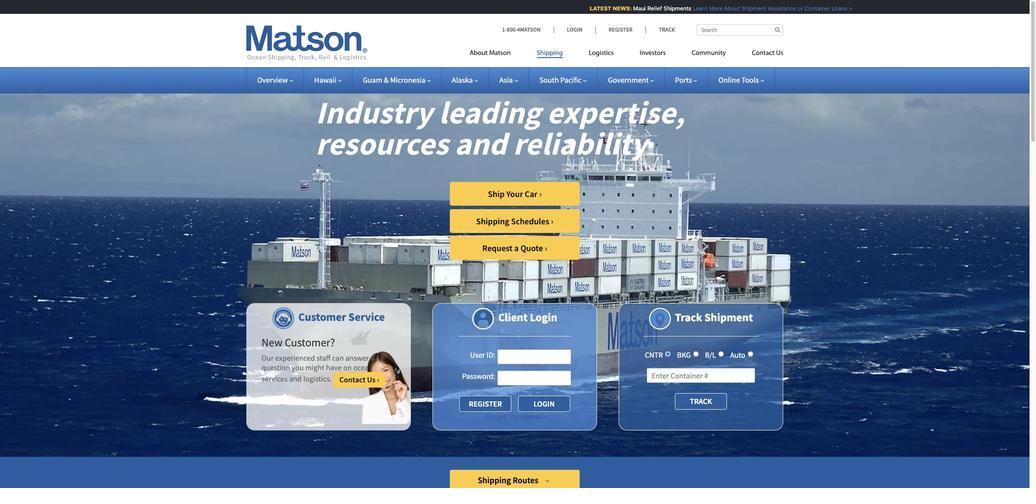 Task type: vqa. For each thing, say whether or not it's contained in the screenshot.
bottommost Register link
yes



Task type: describe. For each thing, give the bounding box(es) containing it.
online tools
[[719, 75, 759, 85]]

&
[[384, 75, 389, 85]]

bkg
[[677, 350, 691, 360]]

south pacific
[[539, 75, 582, 85]]

learn more about shipment assistance or container loans > link
[[688, 5, 847, 12]]

or
[[792, 5, 798, 12]]

resources
[[316, 124, 449, 163]]

routes
[[513, 475, 539, 485]]

4matson
[[517, 26, 541, 33]]

about matson
[[470, 50, 511, 57]]

latest news: maui relief shipments learn more about shipment assistance or container loans >
[[584, 5, 847, 12]]

› right car
[[539, 188, 542, 199]]

password?
[[509, 411, 544, 421]]

track for track button at right bottom
[[690, 396, 712, 406]]

industry leading expertise, resources and reliability
[[316, 93, 685, 163]]

blue matson logo with ocean, shipping, truck, rail and logistics written beneath it. image
[[246, 26, 368, 61]]

overview
[[257, 75, 288, 85]]

news:
[[607, 5, 626, 12]]

south pacific link
[[539, 75, 587, 85]]

user id:
[[470, 350, 495, 360]]

0 vertical spatial shipment
[[736, 5, 761, 12]]

assistance
[[763, 5, 791, 12]]

forgot password?
[[486, 411, 544, 421]]

logistics.
[[303, 374, 332, 384]]

shipments
[[658, 5, 686, 12]]

pacific
[[561, 75, 582, 85]]

image of smiling customer service agent ready to help. image
[[362, 351, 411, 424]]

top menu navigation
[[470, 45, 783, 63]]

customer
[[298, 310, 346, 324]]

B/L radio
[[718, 351, 724, 357]]

our experienced staff can answer any question you might have on ocean services and logistics.
[[262, 353, 382, 384]]

track button
[[675, 393, 727, 410]]

track shipment
[[675, 310, 753, 324]]

shipping for shipping
[[537, 50, 563, 57]]

logistics link
[[576, 45, 627, 63]]

overview link
[[257, 75, 293, 85]]

contact us link
[[739, 45, 783, 63]]

government link
[[608, 75, 654, 85]]

1 vertical spatial shipment
[[705, 310, 753, 324]]

ship
[[488, 188, 505, 199]]

user
[[470, 350, 485, 360]]

you
[[292, 362, 304, 372]]

on
[[343, 362, 352, 372]]

asia
[[500, 75, 513, 85]]

request
[[482, 243, 513, 253]]

car
[[525, 188, 538, 199]]

us for contact us ›
[[367, 375, 376, 385]]

might
[[305, 362, 325, 372]]

industry
[[316, 93, 433, 132]]

south
[[539, 75, 559, 85]]

answer
[[345, 353, 369, 363]]

request a quote › link
[[450, 236, 580, 260]]

contact for contact us ›
[[339, 375, 366, 385]]

1-800-4matson
[[502, 26, 541, 33]]

>
[[844, 5, 847, 12]]

government
[[608, 75, 649, 85]]

investors
[[640, 50, 666, 57]]

quote
[[521, 243, 543, 253]]

shipping link
[[524, 45, 576, 63]]

shipping for shipping schedules ›
[[476, 216, 510, 226]]

1 horizontal spatial register link
[[595, 26, 646, 33]]

Search search field
[[697, 24, 783, 36]]

guam & micronesia
[[363, 75, 426, 85]]

hawaii
[[314, 75, 337, 85]]

shipping for shipping routes
[[478, 475, 511, 485]]

login link
[[554, 26, 595, 33]]

password:
[[462, 371, 495, 381]]

ocean
[[353, 362, 373, 372]]

cntr
[[645, 350, 663, 360]]

and
[[455, 124, 507, 163]]

› down any
[[377, 375, 379, 385]]

Auto radio
[[748, 351, 753, 357]]

latest
[[584, 5, 606, 12]]

ports link
[[675, 75, 697, 85]]

Password: password field
[[498, 371, 571, 385]]

service
[[349, 310, 385, 324]]

client login
[[498, 310, 558, 324]]

more
[[704, 5, 717, 12]]

logistics
[[589, 50, 614, 57]]

any
[[371, 353, 382, 363]]

matson
[[489, 50, 511, 57]]



Task type: locate. For each thing, give the bounding box(es) containing it.
1 vertical spatial about
[[470, 50, 488, 57]]

contact us › link
[[333, 372, 385, 387]]

customer?
[[285, 335, 335, 349]]

maui
[[628, 5, 640, 12]]

have
[[326, 362, 342, 372]]

expertise,
[[547, 93, 685, 132]]

1 horizontal spatial us
[[776, 50, 783, 57]]

1-
[[502, 26, 507, 33]]

about matson link
[[470, 45, 524, 63]]

shipping schedules › link
[[450, 209, 580, 233]]

2 vertical spatial track
[[690, 396, 712, 406]]

track down "shipments"
[[659, 26, 675, 33]]

› right "quote"
[[545, 243, 547, 253]]

0 horizontal spatial register link
[[460, 396, 512, 412]]

community
[[692, 50, 726, 57]]

us inside top menu navigation
[[776, 50, 783, 57]]

forgot password? link
[[486, 411, 544, 421]]

1 horizontal spatial register
[[609, 26, 633, 33]]

shipping
[[537, 50, 563, 57], [476, 216, 510, 226], [478, 475, 511, 485]]

0 vertical spatial register
[[609, 26, 633, 33]]

about
[[719, 5, 734, 12], [470, 50, 488, 57]]

new customer?
[[262, 335, 335, 349]]

0 vertical spatial about
[[719, 5, 734, 12]]

track up bkg option
[[675, 310, 702, 324]]

shipping left routes
[[478, 475, 511, 485]]

us down ocean
[[367, 375, 376, 385]]

1 horizontal spatial login
[[567, 26, 582, 33]]

services and
[[262, 374, 302, 384]]

1 vertical spatial shipping
[[476, 216, 510, 226]]

track for track shipment
[[675, 310, 702, 324]]

shipment up the b/l option on the right of the page
[[705, 310, 753, 324]]

investors link
[[627, 45, 679, 63]]

alaska
[[452, 75, 473, 85]]

0 vertical spatial us
[[776, 50, 783, 57]]

0 horizontal spatial about
[[470, 50, 488, 57]]

›
[[539, 188, 542, 199], [551, 216, 554, 226], [545, 243, 547, 253], [377, 375, 379, 385]]

1 vertical spatial register
[[469, 399, 502, 409]]

learn
[[688, 5, 702, 12]]

1 horizontal spatial contact
[[752, 50, 775, 57]]

about left matson
[[470, 50, 488, 57]]

staff
[[317, 353, 331, 363]]

0 vertical spatial register link
[[595, 26, 646, 33]]

1 horizontal spatial about
[[719, 5, 734, 12]]

ship your car ›
[[488, 188, 542, 199]]

shipment
[[736, 5, 761, 12], [705, 310, 753, 324]]

us
[[776, 50, 783, 57], [367, 375, 376, 385]]

0 vertical spatial login
[[567, 26, 582, 33]]

us for contact us
[[776, 50, 783, 57]]

our
[[262, 353, 274, 363]]

User ID: text field
[[498, 349, 571, 364]]

new
[[262, 335, 283, 349]]

ports
[[675, 75, 692, 85]]

asia link
[[500, 75, 518, 85]]

ship your car › link
[[450, 182, 580, 206]]

0 horizontal spatial us
[[367, 375, 376, 385]]

contact for contact us
[[752, 50, 775, 57]]

BKG radio
[[693, 351, 699, 357]]

question
[[262, 362, 290, 372]]

container
[[799, 5, 825, 12]]

login up shipping link
[[567, 26, 582, 33]]

track inside button
[[690, 396, 712, 406]]

shipping schedules ›
[[476, 216, 554, 226]]

tools
[[742, 75, 759, 85]]

reliability
[[513, 124, 648, 163]]

track down enter container # text box
[[690, 396, 712, 406]]

register up forgot
[[469, 399, 502, 409]]

0 horizontal spatial login
[[530, 310, 558, 324]]

relief
[[642, 5, 657, 12]]

online tools link
[[719, 75, 764, 85]]

register link down news:
[[595, 26, 646, 33]]

auto
[[730, 350, 746, 360]]

online
[[719, 75, 740, 85]]

1 vertical spatial track
[[675, 310, 702, 324]]

track for track 'link'
[[659, 26, 675, 33]]

1 vertical spatial login
[[530, 310, 558, 324]]

0 vertical spatial contact
[[752, 50, 775, 57]]

1 vertical spatial contact
[[339, 375, 366, 385]]

shipping routes link
[[450, 470, 580, 488]]

a
[[514, 243, 519, 253]]

shipping routes
[[478, 475, 539, 485]]

shipment up "search" search field at right
[[736, 5, 761, 12]]

shipping inside top menu navigation
[[537, 50, 563, 57]]

contact inside top menu navigation
[[752, 50, 775, 57]]

request a quote ›
[[482, 243, 547, 253]]

None search field
[[697, 24, 783, 36]]

register link
[[595, 26, 646, 33], [460, 396, 512, 412]]

schedules
[[511, 216, 549, 226]]

1 vertical spatial register link
[[460, 396, 512, 412]]

shipping up south
[[537, 50, 563, 57]]

contact us
[[752, 50, 783, 57]]

CNTR radio
[[665, 351, 671, 357]]

contact
[[752, 50, 775, 57], [339, 375, 366, 385]]

0 horizontal spatial register
[[469, 399, 502, 409]]

1 vertical spatial us
[[367, 375, 376, 385]]

experienced
[[275, 353, 315, 363]]

2 vertical spatial shipping
[[478, 475, 511, 485]]

› right schedules
[[551, 216, 554, 226]]

0 horizontal spatial contact
[[339, 375, 366, 385]]

client
[[498, 310, 528, 324]]

about right more
[[719, 5, 734, 12]]

track
[[659, 26, 675, 33], [675, 310, 702, 324], [690, 396, 712, 406]]

shipping up request
[[476, 216, 510, 226]]

loans
[[826, 5, 842, 12]]

micronesia
[[390, 75, 426, 85]]

None button
[[518, 396, 570, 412]]

register link down "password:"
[[460, 396, 512, 412]]

track link
[[646, 26, 675, 33]]

hawaii link
[[314, 75, 342, 85]]

guam & micronesia link
[[363, 75, 431, 85]]

contact up tools
[[752, 50, 775, 57]]

can
[[332, 353, 344, 363]]

login right client
[[530, 310, 558, 324]]

community link
[[679, 45, 739, 63]]

login
[[567, 26, 582, 33], [530, 310, 558, 324]]

search image
[[775, 27, 780, 32]]

b/l
[[705, 350, 716, 360]]

your
[[506, 188, 523, 199]]

800-
[[507, 26, 517, 33]]

us down search image
[[776, 50, 783, 57]]

forgot
[[486, 411, 507, 421]]

leading
[[439, 93, 541, 132]]

about inside 'link'
[[470, 50, 488, 57]]

guam
[[363, 75, 382, 85]]

Enter Container # text field
[[647, 368, 755, 383]]

register down news:
[[609, 26, 633, 33]]

contact down the on
[[339, 375, 366, 385]]

0 vertical spatial track
[[659, 26, 675, 33]]

0 vertical spatial shipping
[[537, 50, 563, 57]]



